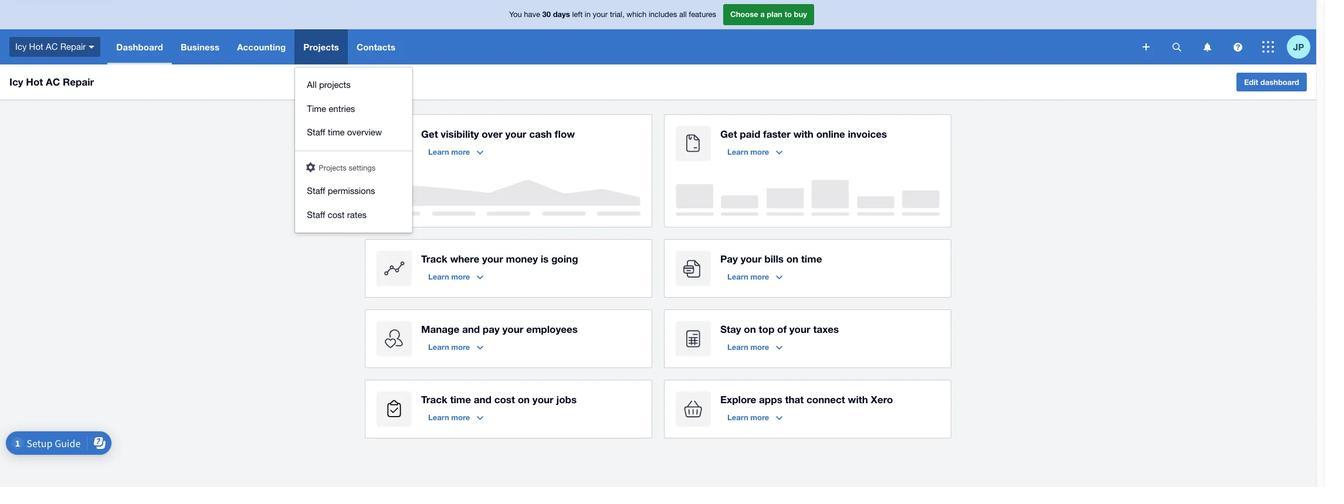Task type: locate. For each thing, give the bounding box(es) containing it.
0 horizontal spatial on
[[518, 394, 530, 406]]

and
[[462, 323, 480, 336], [474, 394, 492, 406]]

2 horizontal spatial on
[[787, 253, 799, 265]]

stay on top of your taxes
[[721, 323, 839, 336]]

taxes
[[814, 323, 839, 336]]

employees
[[527, 323, 578, 336]]

learn more for on
[[728, 343, 770, 352]]

projects up 'all projects'
[[304, 42, 339, 52]]

projects inside dropdown button
[[304, 42, 339, 52]]

more down the paid
[[751, 147, 770, 157]]

with
[[794, 128, 814, 140], [848, 394, 868, 406]]

0 horizontal spatial get
[[421, 128, 438, 140]]

get left the paid
[[721, 128, 737, 140]]

0 vertical spatial on
[[787, 253, 799, 265]]

ac
[[46, 42, 58, 51], [46, 76, 60, 88]]

staff inside "link"
[[307, 210, 325, 220]]

cost inside staff cost rates "link"
[[328, 210, 345, 220]]

learn more down the paid
[[728, 147, 770, 157]]

learn more button down 'where'
[[421, 268, 491, 286]]

learn more down the explore
[[728, 413, 770, 423]]

1 vertical spatial and
[[474, 394, 492, 406]]

1 horizontal spatial time
[[450, 394, 471, 406]]

more down 'where'
[[451, 272, 470, 282]]

0 vertical spatial hot
[[29, 42, 43, 51]]

1 vertical spatial repair
[[63, 76, 94, 88]]

with right faster
[[794, 128, 814, 140]]

get
[[421, 128, 438, 140], [721, 128, 737, 140]]

navigation
[[108, 29, 1135, 233]]

more down manage at the left of the page
[[451, 343, 470, 352]]

2 track from the top
[[421, 394, 448, 406]]

track for track time and cost on your jobs
[[421, 394, 448, 406]]

learn down the paid
[[728, 147, 749, 157]]

business
[[181, 42, 220, 52]]

pay
[[483, 323, 500, 336]]

days
[[553, 10, 570, 19]]

learn more button down 'top'
[[721, 338, 790, 357]]

staff down header image
[[307, 186, 325, 196]]

projects inside group
[[319, 163, 347, 172]]

learn down manage at the left of the page
[[428, 343, 449, 352]]

apps
[[759, 394, 783, 406]]

banner
[[0, 0, 1317, 233]]

1 staff from the top
[[307, 127, 325, 137]]

0 vertical spatial ac
[[46, 42, 58, 51]]

learn more button for visibility
[[421, 143, 491, 161]]

left
[[572, 10, 583, 19]]

with left xero
[[848, 394, 868, 406]]

add-ons icon image
[[676, 392, 711, 427]]

svg image
[[1204, 43, 1212, 51], [89, 46, 95, 49]]

learn
[[428, 147, 449, 157], [728, 147, 749, 157], [428, 272, 449, 282], [728, 272, 749, 282], [428, 343, 449, 352], [728, 343, 749, 352], [428, 413, 449, 423], [728, 413, 749, 423]]

you have 30 days left in your trial, which includes all features
[[509, 10, 717, 19]]

learn right track money icon
[[428, 272, 449, 282]]

learn more down 'where'
[[428, 272, 470, 282]]

more for paid
[[751, 147, 770, 157]]

0 vertical spatial time
[[328, 127, 345, 137]]

that
[[785, 394, 804, 406]]

0 vertical spatial icy hot ac repair
[[15, 42, 86, 51]]

on
[[787, 253, 799, 265], [744, 323, 756, 336], [518, 394, 530, 406]]

more down pay your bills on time
[[751, 272, 770, 282]]

visibility
[[441, 128, 479, 140]]

0 horizontal spatial cost
[[328, 210, 345, 220]]

0 horizontal spatial time
[[328, 127, 345, 137]]

you
[[509, 10, 522, 19]]

more
[[451, 147, 470, 157], [751, 147, 770, 157], [451, 272, 470, 282], [751, 272, 770, 282], [451, 343, 470, 352], [751, 343, 770, 352], [451, 413, 470, 423], [751, 413, 770, 423]]

track
[[421, 253, 448, 265], [421, 394, 448, 406]]

0 vertical spatial icy
[[15, 42, 27, 51]]

money
[[506, 253, 538, 265]]

trial,
[[610, 10, 625, 19]]

get paid faster with online invoices
[[721, 128, 887, 140]]

2 staff from the top
[[307, 186, 325, 196]]

learn more button down manage at the left of the page
[[421, 338, 491, 357]]

learn for visibility
[[428, 147, 449, 157]]

learn down the explore
[[728, 413, 749, 423]]

invoices preview bar graph image
[[676, 180, 940, 216]]

learn for and
[[428, 343, 449, 352]]

accounting
[[237, 42, 286, 52]]

icy hot ac repair inside popup button
[[15, 42, 86, 51]]

1 vertical spatial icy hot ac repair
[[9, 76, 94, 88]]

learn for where
[[428, 272, 449, 282]]

staff down time
[[307, 127, 325, 137]]

2 vertical spatial staff
[[307, 210, 325, 220]]

track left 'where'
[[421, 253, 448, 265]]

connect
[[807, 394, 846, 406]]

includes
[[649, 10, 677, 19]]

time entries link
[[295, 97, 413, 121]]

0 vertical spatial projects
[[304, 42, 339, 52]]

contacts
[[357, 42, 396, 52]]

1 vertical spatial track
[[421, 394, 448, 406]]

0 horizontal spatial with
[[794, 128, 814, 140]]

learn more down pay
[[728, 272, 770, 282]]

1 vertical spatial with
[[848, 394, 868, 406]]

learn down stay
[[728, 343, 749, 352]]

all projects link
[[295, 73, 413, 97]]

0 vertical spatial with
[[794, 128, 814, 140]]

2 vertical spatial time
[[450, 394, 471, 406]]

0 vertical spatial track
[[421, 253, 448, 265]]

1 horizontal spatial get
[[721, 128, 737, 140]]

learn more down stay
[[728, 343, 770, 352]]

learn more button down visibility
[[421, 143, 491, 161]]

hot
[[29, 42, 43, 51], [26, 76, 43, 88]]

svg image
[[1263, 41, 1275, 53], [1173, 43, 1182, 51], [1234, 43, 1243, 51], [1143, 43, 1150, 50]]

icy
[[15, 42, 27, 51], [9, 76, 23, 88]]

staff cost rates
[[307, 210, 367, 220]]

learn more for your
[[728, 272, 770, 282]]

learn down pay
[[728, 272, 749, 282]]

more for where
[[451, 272, 470, 282]]

header image
[[307, 162, 315, 172]]

projects button
[[295, 29, 348, 65]]

0 horizontal spatial svg image
[[89, 46, 95, 49]]

dashboard
[[1261, 77, 1300, 87]]

on left jobs
[[518, 394, 530, 406]]

list box inside navigation
[[295, 67, 413, 233]]

learn more down the "track time and cost on your jobs"
[[428, 413, 470, 423]]

invoices icon image
[[676, 126, 711, 161]]

1 vertical spatial staff
[[307, 186, 325, 196]]

on left 'top'
[[744, 323, 756, 336]]

learn more down manage at the left of the page
[[428, 343, 470, 352]]

learn right projects icon
[[428, 413, 449, 423]]

buy
[[794, 10, 808, 19]]

list box
[[295, 67, 413, 233]]

jp
[[1294, 41, 1305, 52]]

projects for projects settings
[[319, 163, 347, 172]]

over
[[482, 128, 503, 140]]

track right projects icon
[[421, 394, 448, 406]]

group inside navigation
[[295, 67, 413, 233]]

cost
[[328, 210, 345, 220], [495, 394, 515, 406]]

your
[[593, 10, 608, 19], [506, 128, 527, 140], [482, 253, 503, 265], [741, 253, 762, 265], [503, 323, 524, 336], [790, 323, 811, 336], [533, 394, 554, 406]]

taxes icon image
[[676, 322, 711, 357]]

rates
[[347, 210, 367, 220]]

staff for staff cost rates
[[307, 210, 325, 220]]

more for time
[[451, 413, 470, 423]]

on right bills
[[787, 253, 799, 265]]

learn more
[[428, 147, 470, 157], [728, 147, 770, 157], [428, 272, 470, 282], [728, 272, 770, 282], [428, 343, 470, 352], [728, 343, 770, 352], [428, 413, 470, 423], [728, 413, 770, 423]]

group
[[295, 67, 413, 233]]

learn more button
[[421, 143, 491, 161], [721, 143, 790, 161], [421, 268, 491, 286], [721, 268, 790, 286], [421, 338, 491, 357], [721, 338, 790, 357], [421, 408, 491, 427], [721, 408, 790, 427]]

staff down staff permissions
[[307, 210, 325, 220]]

list box containing all projects
[[295, 67, 413, 233]]

2 get from the left
[[721, 128, 737, 140]]

1 get from the left
[[421, 128, 438, 140]]

learn more button for where
[[421, 268, 491, 286]]

edit dashboard
[[1245, 77, 1300, 87]]

get left visibility
[[421, 128, 438, 140]]

staff permissions link
[[295, 180, 413, 203]]

going
[[552, 253, 578, 265]]

learn more button down the paid
[[721, 143, 790, 161]]

business button
[[172, 29, 228, 65]]

1 vertical spatial projects
[[319, 163, 347, 172]]

group containing all projects
[[295, 67, 413, 233]]

more down the "track time and cost on your jobs"
[[451, 413, 470, 423]]

all projects
[[307, 80, 351, 90]]

1 horizontal spatial with
[[848, 394, 868, 406]]

time
[[328, 127, 345, 137], [802, 253, 822, 265], [450, 394, 471, 406]]

flow
[[555, 128, 575, 140]]

1 vertical spatial cost
[[495, 394, 515, 406]]

3 staff from the top
[[307, 210, 325, 220]]

faster
[[764, 128, 791, 140]]

1 vertical spatial on
[[744, 323, 756, 336]]

icy hot ac repair
[[15, 42, 86, 51], [9, 76, 94, 88]]

learn more button down apps
[[721, 408, 790, 427]]

employees icon image
[[377, 322, 412, 357]]

overview
[[347, 127, 382, 137]]

more down apps
[[751, 413, 770, 423]]

a
[[761, 10, 765, 19]]

learn more for and
[[428, 343, 470, 352]]

online
[[817, 128, 846, 140]]

staff
[[307, 127, 325, 137], [307, 186, 325, 196], [307, 210, 325, 220]]

hot inside icy hot ac repair popup button
[[29, 42, 43, 51]]

0 vertical spatial cost
[[328, 210, 345, 220]]

repair inside popup button
[[60, 42, 86, 51]]

learn more down visibility
[[428, 147, 470, 157]]

track money icon image
[[377, 251, 412, 286]]

get for get paid faster with online invoices
[[721, 128, 737, 140]]

learn more button down the "track time and cost on your jobs"
[[421, 408, 491, 427]]

0 vertical spatial staff
[[307, 127, 325, 137]]

more down visibility
[[451, 147, 470, 157]]

1 track from the top
[[421, 253, 448, 265]]

learn down visibility
[[428, 147, 449, 157]]

projects right header image
[[319, 163, 347, 172]]

0 vertical spatial repair
[[60, 42, 86, 51]]

more for your
[[751, 272, 770, 282]]

track for track where your money is going
[[421, 253, 448, 265]]

repair
[[60, 42, 86, 51], [63, 76, 94, 88]]

more down 'top'
[[751, 343, 770, 352]]

1 vertical spatial time
[[802, 253, 822, 265]]

learn more button down pay your bills on time
[[721, 268, 790, 286]]

1 vertical spatial ac
[[46, 76, 60, 88]]

staff time overview
[[307, 127, 382, 137]]



Task type: vqa. For each thing, say whether or not it's contained in the screenshot.
time to the bottom
yes



Task type: describe. For each thing, give the bounding box(es) containing it.
in
[[585, 10, 591, 19]]

learn for your
[[728, 272, 749, 282]]

time entries
[[307, 104, 355, 114]]

more for on
[[751, 343, 770, 352]]

projects for projects
[[304, 42, 339, 52]]

learn more button for time
[[421, 408, 491, 427]]

choose
[[731, 10, 759, 19]]

navigation containing dashboard
[[108, 29, 1135, 233]]

get visibility over your cash flow
[[421, 128, 575, 140]]

more for visibility
[[451, 147, 470, 157]]

top
[[759, 323, 775, 336]]

settings
[[349, 163, 376, 172]]

learn more button for on
[[721, 338, 790, 357]]

bills
[[765, 253, 784, 265]]

1 vertical spatial hot
[[26, 76, 43, 88]]

time for staff time overview
[[328, 127, 345, 137]]

banner containing jp
[[0, 0, 1317, 233]]

choose a plan to buy
[[731, 10, 808, 19]]

2 vertical spatial on
[[518, 394, 530, 406]]

track where your money is going
[[421, 253, 578, 265]]

0 vertical spatial and
[[462, 323, 480, 336]]

pay your bills on time
[[721, 253, 822, 265]]

banking preview line graph image
[[377, 180, 641, 216]]

projects settings
[[319, 163, 376, 172]]

xero
[[871, 394, 893, 406]]

time for track time and cost on your jobs
[[450, 394, 471, 406]]

all
[[307, 80, 317, 90]]

dashboard link
[[108, 29, 172, 65]]

manage
[[421, 323, 460, 336]]

where
[[450, 253, 480, 265]]

banking icon image
[[377, 126, 412, 161]]

more for apps
[[751, 413, 770, 423]]

features
[[689, 10, 717, 19]]

learn more button for apps
[[721, 408, 790, 427]]

to
[[785, 10, 792, 19]]

dashboard
[[116, 42, 163, 52]]

permissions
[[328, 186, 375, 196]]

staff time overview link
[[295, 121, 413, 145]]

cash
[[529, 128, 552, 140]]

projects
[[319, 80, 351, 90]]

staff for staff permissions
[[307, 186, 325, 196]]

icy inside popup button
[[15, 42, 27, 51]]

learn more for where
[[428, 272, 470, 282]]

is
[[541, 253, 549, 265]]

contacts button
[[348, 29, 404, 65]]

svg image inside icy hot ac repair popup button
[[89, 46, 95, 49]]

track time and cost on your jobs
[[421, 394, 577, 406]]

edit
[[1245, 77, 1259, 87]]

1 horizontal spatial on
[[744, 323, 756, 336]]

plan
[[767, 10, 783, 19]]

learn for paid
[[728, 147, 749, 157]]

learn for time
[[428, 413, 449, 423]]

learn more for time
[[428, 413, 470, 423]]

learn for on
[[728, 343, 749, 352]]

1 vertical spatial icy
[[9, 76, 23, 88]]

jobs
[[557, 394, 577, 406]]

staff permissions
[[307, 186, 375, 196]]

1 horizontal spatial cost
[[495, 394, 515, 406]]

time
[[307, 104, 326, 114]]

have
[[524, 10, 541, 19]]

accounting button
[[228, 29, 295, 65]]

stay
[[721, 323, 742, 336]]

learn more button for paid
[[721, 143, 790, 161]]

all
[[680, 10, 687, 19]]

ac inside popup button
[[46, 42, 58, 51]]

learn for apps
[[728, 413, 749, 423]]

more for and
[[451, 343, 470, 352]]

learn more button for and
[[421, 338, 491, 357]]

icy hot ac repair button
[[0, 29, 108, 65]]

explore apps that connect with xero
[[721, 394, 893, 406]]

entries
[[329, 104, 355, 114]]

learn more button for your
[[721, 268, 790, 286]]

which
[[627, 10, 647, 19]]

projects icon image
[[377, 392, 412, 427]]

1 horizontal spatial svg image
[[1204, 43, 1212, 51]]

invoices
[[848, 128, 887, 140]]

30
[[543, 10, 551, 19]]

your inside you have 30 days left in your trial, which includes all features
[[593, 10, 608, 19]]

learn more for paid
[[728, 147, 770, 157]]

learn more for visibility
[[428, 147, 470, 157]]

manage and pay your employees
[[421, 323, 578, 336]]

staff for staff time overview
[[307, 127, 325, 137]]

get for get visibility over your cash flow
[[421, 128, 438, 140]]

of
[[778, 323, 787, 336]]

2 horizontal spatial time
[[802, 253, 822, 265]]

explore
[[721, 394, 757, 406]]

edit dashboard button
[[1237, 73, 1308, 92]]

bills icon image
[[676, 251, 711, 286]]

jp button
[[1288, 29, 1317, 65]]

learn more for apps
[[728, 413, 770, 423]]

staff cost rates link
[[295, 203, 413, 227]]

pay
[[721, 253, 738, 265]]

paid
[[740, 128, 761, 140]]



